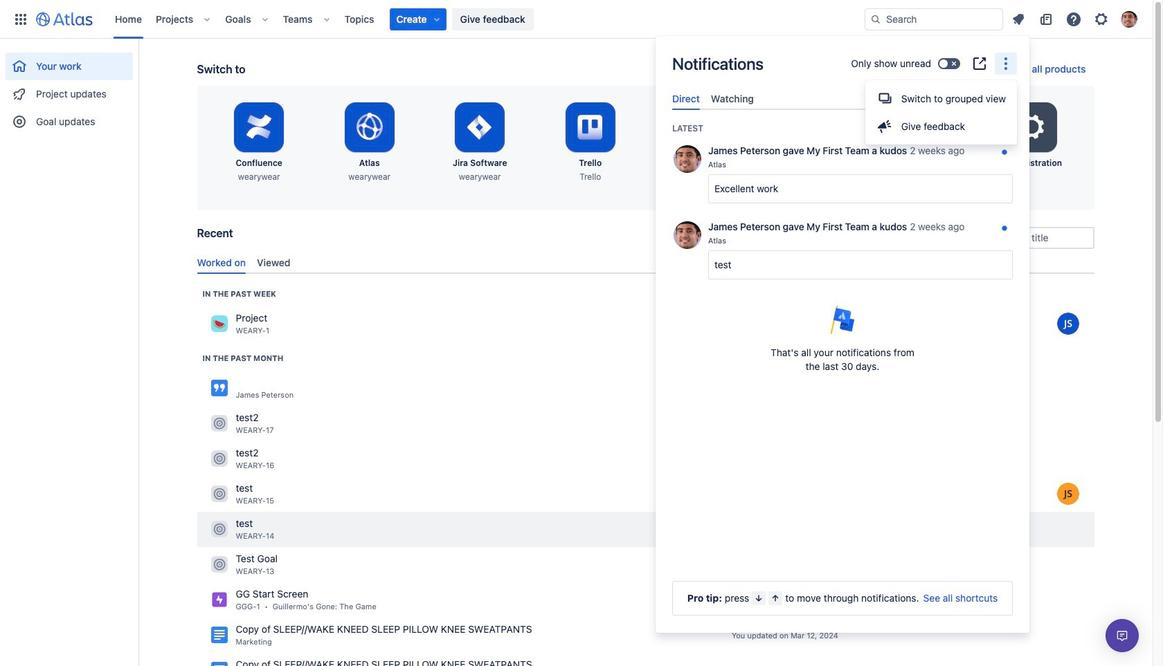 Task type: locate. For each thing, give the bounding box(es) containing it.
settings image
[[1016, 111, 1049, 144]]

townsquare image
[[211, 316, 227, 333], [211, 416, 227, 432], [211, 451, 227, 468]]

2 vertical spatial townsquare image
[[211, 557, 227, 574]]

1 heading from the top
[[203, 289, 276, 300]]

group
[[6, 39, 133, 140], [866, 80, 1017, 145]]

None search field
[[865, 8, 1003, 30]]

0 vertical spatial confluence image
[[211, 628, 227, 644]]

Search field
[[865, 8, 1003, 30]]

0 horizontal spatial group
[[6, 39, 133, 140]]

1 vertical spatial townsquare image
[[211, 416, 227, 432]]

0 vertical spatial heading
[[203, 289, 276, 300]]

1 townsquare image from the top
[[211, 486, 227, 503]]

townsquare image
[[211, 486, 227, 503], [211, 522, 227, 538], [211, 557, 227, 574]]

tab list
[[667, 87, 1019, 110], [191, 251, 1100, 274]]

settings image
[[1094, 11, 1110, 27]]

switch to... image
[[12, 11, 29, 27]]

confluence image
[[211, 628, 227, 644], [211, 663, 227, 667]]

dialog
[[656, 36, 1030, 634]]

arrow down image
[[754, 594, 765, 605]]

1 vertical spatial heading
[[203, 353, 283, 364]]

2 confluence image from the top
[[211, 663, 227, 667]]

2 vertical spatial townsquare image
[[211, 451, 227, 468]]

more image
[[998, 55, 1015, 72]]

banner
[[0, 0, 1153, 39]]

1 confluence image from the top
[[211, 628, 227, 644]]

search image
[[871, 14, 882, 25]]

1 vertical spatial townsquare image
[[211, 522, 227, 538]]

0 vertical spatial townsquare image
[[211, 316, 227, 333]]

0 vertical spatial townsquare image
[[211, 486, 227, 503]]

heading
[[203, 289, 276, 300], [203, 353, 283, 364]]

2 heading from the top
[[203, 353, 283, 364]]

heading for confluence icon
[[203, 353, 283, 364]]

help image
[[1066, 11, 1082, 27]]

account image
[[1121, 11, 1138, 27]]

1 townsquare image from the top
[[211, 316, 227, 333]]

1 vertical spatial confluence image
[[211, 663, 227, 667]]

2 townsquare image from the top
[[211, 522, 227, 538]]



Task type: vqa. For each thing, say whether or not it's contained in the screenshot.
rightmost status
no



Task type: describe. For each thing, give the bounding box(es) containing it.
arrow up image
[[770, 594, 781, 605]]

3 townsquare image from the top
[[211, 557, 227, 574]]

heading for third townsquare icon from the bottom of the page
[[203, 289, 276, 300]]

2 townsquare image from the top
[[211, 416, 227, 432]]

1 vertical spatial tab list
[[191, 251, 1100, 274]]

jira image
[[211, 592, 227, 609]]

0 vertical spatial tab list
[[667, 87, 1019, 110]]

open intercom messenger image
[[1114, 628, 1131, 645]]

Filter by title field
[[973, 229, 1093, 248]]

3 townsquare image from the top
[[211, 451, 227, 468]]

top element
[[8, 0, 865, 38]]

open notifications in a new tab image
[[972, 55, 988, 72]]

1 horizontal spatial group
[[866, 80, 1017, 145]]

confluence image
[[211, 380, 227, 397]]

notifications image
[[1010, 11, 1027, 27]]



